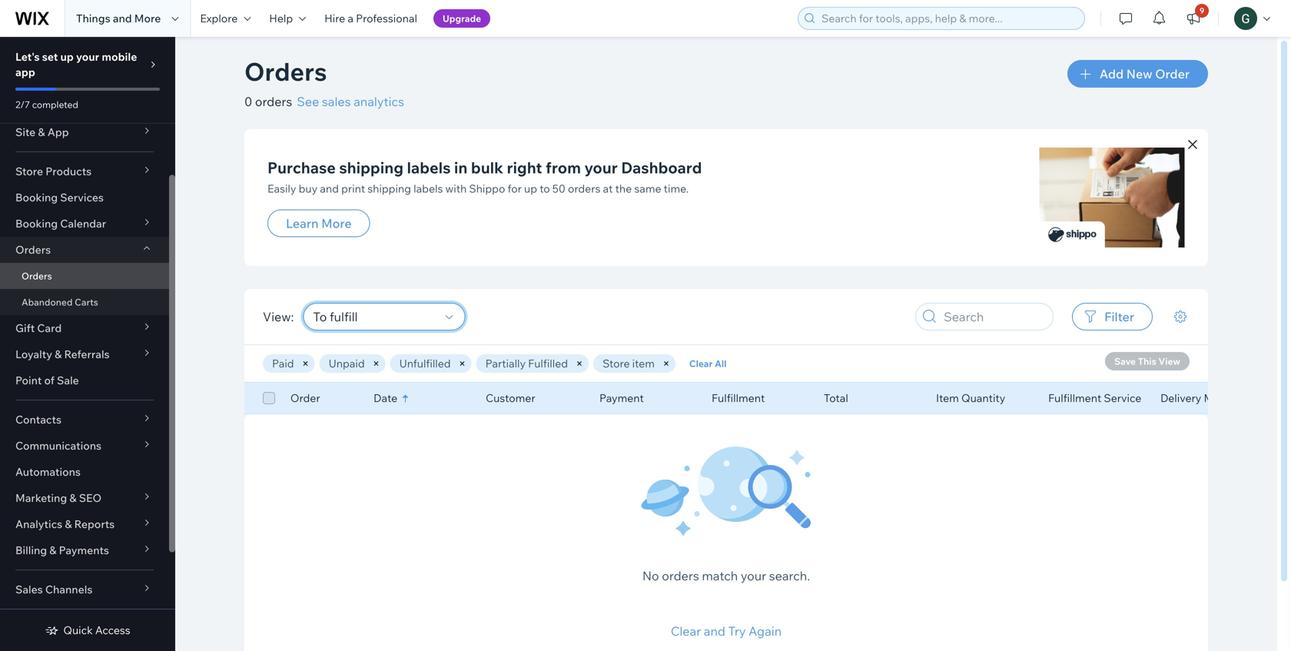 Task type: vqa. For each thing, say whether or not it's contained in the screenshot.
communications dropdown button
yes



Task type: locate. For each thing, give the bounding box(es) containing it.
2 vertical spatial your
[[741, 568, 766, 583]]

item
[[632, 357, 655, 370]]

abandoned carts
[[22, 296, 98, 308]]

None checkbox
[[263, 389, 275, 407]]

0 horizontal spatial store
[[15, 164, 43, 178]]

1 booking from the top
[[15, 191, 58, 204]]

store inside popup button
[[15, 164, 43, 178]]

Search for tools, apps, help & more... field
[[817, 8, 1080, 29]]

your inside "let's set up your mobile app"
[[76, 50, 99, 63]]

site & app
[[15, 125, 69, 139]]

referrals
[[64, 347, 110, 361]]

2 horizontal spatial orders
[[662, 568, 699, 583]]

billing
[[15, 543, 47, 557]]

& right the site
[[38, 125, 45, 139]]

unfulfilled
[[399, 357, 451, 370]]

orders button
[[0, 237, 169, 263]]

from
[[546, 158, 581, 177]]

1 vertical spatial booking
[[15, 217, 58, 230]]

0 vertical spatial more
[[134, 12, 161, 25]]

2 horizontal spatial your
[[741, 568, 766, 583]]

marketing & seo button
[[0, 485, 169, 511]]

fulfillment down all
[[712, 391, 765, 405]]

billing & payments
[[15, 543, 109, 557]]

clear all
[[689, 358, 727, 369]]

analytics
[[354, 94, 404, 109]]

and for clear
[[704, 623, 726, 639]]

1 horizontal spatial fulfillment
[[1048, 391, 1102, 405]]

fulfillment left service
[[1048, 391, 1102, 405]]

sale
[[57, 374, 79, 387]]

up right set
[[60, 50, 74, 63]]

Unsaved view field
[[309, 304, 441, 330]]

products
[[46, 164, 92, 178]]

& right loyalty on the left
[[55, 347, 62, 361]]

0 horizontal spatial and
[[113, 12, 132, 25]]

2 vertical spatial orders
[[22, 270, 52, 282]]

search.
[[769, 568, 810, 583]]

orders right 'no'
[[662, 568, 699, 583]]

print
[[341, 182, 365, 195]]

orders down booking calendar
[[15, 243, 51, 256]]

shipping up print
[[339, 158, 404, 177]]

more up the mobile at left top
[[134, 12, 161, 25]]

0 horizontal spatial more
[[134, 12, 161, 25]]

site & app button
[[0, 119, 169, 145]]

0 vertical spatial and
[[113, 12, 132, 25]]

your right match
[[741, 568, 766, 583]]

& left seo
[[69, 491, 77, 505]]

1 horizontal spatial orders
[[568, 182, 601, 195]]

your up at
[[585, 158, 618, 177]]

clear left try
[[671, 623, 701, 639]]

item quantity
[[936, 391, 1006, 405]]

gift
[[15, 321, 35, 335]]

2 vertical spatial and
[[704, 623, 726, 639]]

shipping
[[339, 158, 404, 177], [368, 182, 411, 195]]

store left products
[[15, 164, 43, 178]]

9
[[1200, 6, 1205, 15]]

0 vertical spatial up
[[60, 50, 74, 63]]

quick access button
[[45, 623, 130, 637]]

1 horizontal spatial and
[[320, 182, 339, 195]]

purchase  shipping labels in bulk right from your dashboard image
[[1039, 148, 1185, 248]]

fulfillment for fulfillment service
[[1048, 391, 1102, 405]]

bulk
[[471, 158, 503, 177]]

1 vertical spatial order
[[291, 391, 320, 405]]

marketing
[[15, 491, 67, 505]]

1 horizontal spatial up
[[524, 182, 537, 195]]

calendar
[[60, 217, 106, 230]]

1 vertical spatial shipping
[[368, 182, 411, 195]]

to
[[540, 182, 550, 195]]

& inside dropdown button
[[69, 491, 77, 505]]

1 vertical spatial up
[[524, 182, 537, 195]]

clear for clear all
[[689, 358, 713, 369]]

0 horizontal spatial orders
[[255, 94, 292, 109]]

explore
[[200, 12, 238, 25]]

orders right 0
[[255, 94, 292, 109]]

total
[[824, 391, 848, 405]]

& right billing
[[49, 543, 56, 557]]

1 vertical spatial store
[[603, 357, 630, 370]]

up inside 'purchase  shipping labels in bulk right from your dashboard easily buy and print shipping labels with shippo for up to 50 orders at the same time.'
[[524, 182, 537, 195]]

the
[[615, 182, 632, 195]]

0 horizontal spatial order
[[291, 391, 320, 405]]

0 vertical spatial booking
[[15, 191, 58, 204]]

2 booking from the top
[[15, 217, 58, 230]]

order right the new
[[1155, 66, 1190, 81]]

booking inside dropdown button
[[15, 217, 58, 230]]

clear left all
[[689, 358, 713, 369]]

store
[[15, 164, 43, 178], [603, 357, 630, 370]]

1 vertical spatial your
[[585, 158, 618, 177]]

1 vertical spatial and
[[320, 182, 339, 195]]

again
[[749, 623, 782, 639]]

0 vertical spatial store
[[15, 164, 43, 178]]

analytics
[[15, 517, 62, 531]]

booking services
[[15, 191, 104, 204]]

your inside 'purchase  shipping labels in bulk right from your dashboard easily buy and print shipping labels with shippo for up to 50 orders at the same time.'
[[585, 158, 618, 177]]

and right buy
[[320, 182, 339, 195]]

9 button
[[1177, 0, 1211, 37]]

reports
[[74, 517, 115, 531]]

0 horizontal spatial up
[[60, 50, 74, 63]]

learn
[[286, 215, 319, 231]]

analytics & reports button
[[0, 511, 169, 537]]

0 vertical spatial your
[[76, 50, 99, 63]]

booking for booking calendar
[[15, 217, 58, 230]]

contacts button
[[0, 407, 169, 433]]

your left the mobile at left top
[[76, 50, 99, 63]]

analytics & reports
[[15, 517, 115, 531]]

learn more link
[[267, 209, 370, 237]]

payments
[[59, 543, 109, 557]]

buy
[[299, 182, 318, 195]]

view:
[[263, 309, 294, 324]]

labels
[[407, 158, 451, 177], [414, 182, 443, 195]]

help button
[[260, 0, 315, 37]]

date
[[374, 391, 398, 405]]

automations
[[15, 465, 81, 478]]

1 fulfillment from the left
[[712, 391, 765, 405]]

1 vertical spatial clear
[[671, 623, 701, 639]]

more right the learn
[[321, 215, 352, 231]]

orders up the abandoned
[[22, 270, 52, 282]]

0 vertical spatial order
[[1155, 66, 1190, 81]]

and for things
[[113, 12, 132, 25]]

1 vertical spatial orders
[[15, 243, 51, 256]]

labels left in at the top left of the page
[[407, 158, 451, 177]]

fulfillment
[[712, 391, 765, 405], [1048, 391, 1102, 405]]

0 vertical spatial orders
[[244, 56, 327, 87]]

access
[[95, 623, 130, 637]]

let's set up your mobile app
[[15, 50, 137, 79]]

orders up 'see'
[[244, 56, 327, 87]]

orders
[[244, 56, 327, 87], [15, 243, 51, 256], [22, 270, 52, 282]]

order down paid
[[291, 391, 320, 405]]

up left to at the left of page
[[524, 182, 537, 195]]

&
[[38, 125, 45, 139], [55, 347, 62, 361], [69, 491, 77, 505], [65, 517, 72, 531], [49, 543, 56, 557]]

& for analytics
[[65, 517, 72, 531]]

right
[[507, 158, 542, 177]]

card
[[37, 321, 62, 335]]

billing & payments button
[[0, 537, 169, 563]]

orders inside orders dropdown button
[[15, 243, 51, 256]]

orders left at
[[568, 182, 601, 195]]

orders 0 orders see sales analytics
[[244, 56, 404, 109]]

of
[[44, 374, 54, 387]]

booking down store products
[[15, 191, 58, 204]]

orders for orders 'link'
[[22, 270, 52, 282]]

and inside button
[[704, 623, 726, 639]]

1 horizontal spatial store
[[603, 357, 630, 370]]

0 vertical spatial orders
[[255, 94, 292, 109]]

store left item
[[603, 357, 630, 370]]

1 horizontal spatial order
[[1155, 66, 1190, 81]]

2 horizontal spatial and
[[704, 623, 726, 639]]

orders inside orders 0 orders see sales analytics
[[244, 56, 327, 87]]

your for let's
[[76, 50, 99, 63]]

clear inside clear and try again button
[[671, 623, 701, 639]]

contacts
[[15, 413, 61, 426]]

order
[[1155, 66, 1190, 81], [291, 391, 320, 405]]

fulfillment for fulfillment
[[712, 391, 765, 405]]

orders inside orders 'link'
[[22, 270, 52, 282]]

order inside button
[[1155, 66, 1190, 81]]

booking for booking services
[[15, 191, 58, 204]]

easily
[[267, 182, 296, 195]]

0 horizontal spatial your
[[76, 50, 99, 63]]

mobile
[[102, 50, 137, 63]]

labels left the with
[[414, 182, 443, 195]]

1 vertical spatial orders
[[568, 182, 601, 195]]

and right things
[[113, 12, 132, 25]]

your for no
[[741, 568, 766, 583]]

0 horizontal spatial fulfillment
[[712, 391, 765, 405]]

50
[[552, 182, 566, 195]]

clear inside clear all button
[[689, 358, 713, 369]]

shipping right print
[[368, 182, 411, 195]]

2 fulfillment from the left
[[1048, 391, 1102, 405]]

1 vertical spatial more
[[321, 215, 352, 231]]

orders link
[[0, 263, 169, 289]]

item
[[936, 391, 959, 405]]

at
[[603, 182, 613, 195]]

add new order button
[[1067, 60, 1208, 88]]

1 horizontal spatial more
[[321, 215, 352, 231]]

0 vertical spatial clear
[[689, 358, 713, 369]]

all
[[715, 358, 727, 369]]

1 horizontal spatial your
[[585, 158, 618, 177]]

store for store products
[[15, 164, 43, 178]]

partially fulfilled
[[485, 357, 568, 370]]

loyalty & referrals button
[[0, 341, 169, 367]]

& left reports
[[65, 517, 72, 531]]

customer
[[486, 391, 535, 405]]

orders inside 'purchase  shipping labels in bulk right from your dashboard easily buy and print shipping labels with shippo for up to 50 orders at the same time.'
[[568, 182, 601, 195]]

and left try
[[704, 623, 726, 639]]

set
[[42, 50, 58, 63]]

booking down booking services on the top of page
[[15, 217, 58, 230]]

channels
[[45, 583, 93, 596]]



Task type: describe. For each thing, give the bounding box(es) containing it.
booking services link
[[0, 184, 169, 211]]

filter
[[1105, 309, 1135, 324]]

see
[[297, 94, 319, 109]]

same
[[634, 182, 661, 195]]

filter button
[[1072, 303, 1153, 331]]

professional
[[356, 12, 417, 25]]

sales
[[322, 94, 351, 109]]

partially
[[485, 357, 526, 370]]

no orders match your search.
[[643, 568, 810, 583]]

2/7
[[15, 99, 30, 110]]

& for loyalty
[[55, 347, 62, 361]]

try
[[728, 623, 746, 639]]

automations link
[[0, 459, 169, 485]]

delivery
[[1161, 391, 1202, 405]]

in
[[454, 158, 468, 177]]

and inside 'purchase  shipping labels in bulk right from your dashboard easily buy and print shipping labels with shippo for up to 50 orders at the same time.'
[[320, 182, 339, 195]]

app
[[15, 65, 35, 79]]

orders inside orders 0 orders see sales analytics
[[255, 94, 292, 109]]

marketing & seo
[[15, 491, 102, 505]]

clear all button
[[680, 354, 736, 373]]

gift card button
[[0, 315, 169, 341]]

seo
[[79, 491, 102, 505]]

app
[[47, 125, 69, 139]]

services
[[60, 191, 104, 204]]

add new order
[[1100, 66, 1190, 81]]

fulfillment service
[[1048, 391, 1142, 405]]

for
[[508, 182, 522, 195]]

unpaid
[[329, 357, 365, 370]]

upgrade
[[443, 13, 481, 24]]

point of sale link
[[0, 367, 169, 394]]

things and more
[[76, 12, 161, 25]]

upgrade button
[[433, 9, 491, 28]]

fulfilled
[[528, 357, 568, 370]]

hire
[[324, 12, 345, 25]]

2/7 completed
[[15, 99, 78, 110]]

match
[[702, 568, 738, 583]]

let's
[[15, 50, 40, 63]]

sidebar element
[[0, 37, 175, 651]]

gift card
[[15, 321, 62, 335]]

clear and try again button
[[671, 622, 782, 640]]

quick access
[[63, 623, 130, 637]]

0
[[244, 94, 252, 109]]

carts
[[75, 296, 98, 308]]

1 vertical spatial labels
[[414, 182, 443, 195]]

point of sale
[[15, 374, 79, 387]]

no
[[643, 568, 659, 583]]

see sales analytics button
[[297, 92, 404, 111]]

0 vertical spatial shipping
[[339, 158, 404, 177]]

hire a professional
[[324, 12, 417, 25]]

help
[[269, 12, 293, 25]]

sales channels
[[15, 583, 93, 596]]

& for billing
[[49, 543, 56, 557]]

abandoned
[[22, 296, 73, 308]]

purchase
[[267, 158, 336, 177]]

store products button
[[0, 158, 169, 184]]

clear and try again
[[671, 623, 782, 639]]

completed
[[32, 99, 78, 110]]

time.
[[664, 182, 689, 195]]

& for marketing
[[69, 491, 77, 505]]

communications button
[[0, 433, 169, 459]]

store products
[[15, 164, 92, 178]]

loyalty
[[15, 347, 52, 361]]

clear for clear and try again
[[671, 623, 701, 639]]

Search field
[[939, 304, 1049, 330]]

booking calendar
[[15, 217, 106, 230]]

communications
[[15, 439, 102, 452]]

shippo
[[469, 182, 505, 195]]

0 vertical spatial labels
[[407, 158, 451, 177]]

& for site
[[38, 125, 45, 139]]

quick
[[63, 623, 93, 637]]

with
[[445, 182, 467, 195]]

store for store item
[[603, 357, 630, 370]]

learn more
[[286, 215, 352, 231]]

2 vertical spatial orders
[[662, 568, 699, 583]]

purchase  shipping labels in bulk right from your dashboard easily buy and print shipping labels with shippo for up to 50 orders at the same time.
[[267, 158, 702, 195]]

add
[[1100, 66, 1124, 81]]

a
[[348, 12, 354, 25]]

quantity
[[962, 391, 1006, 405]]

orders for orders dropdown button
[[15, 243, 51, 256]]

service
[[1104, 391, 1142, 405]]

things
[[76, 12, 110, 25]]

up inside "let's set up your mobile app"
[[60, 50, 74, 63]]

method
[[1204, 391, 1243, 405]]

point
[[15, 374, 42, 387]]



